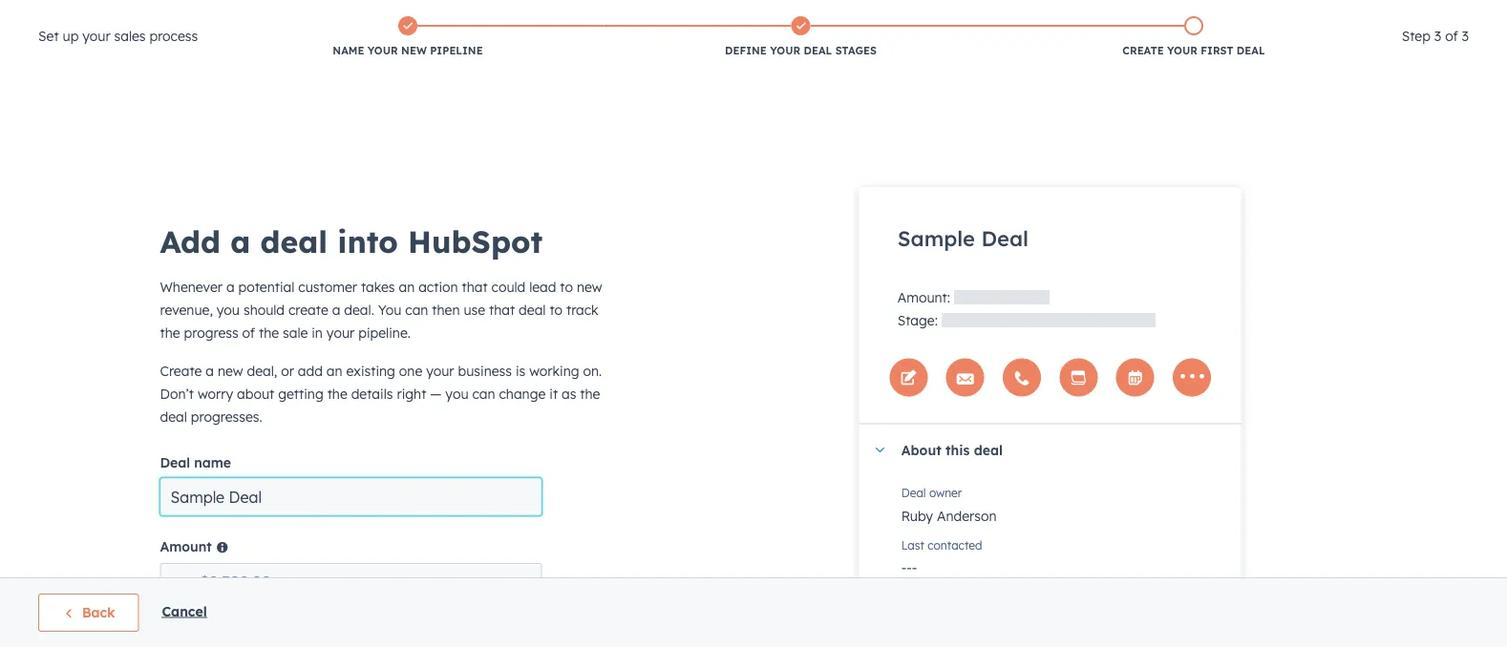 Task type: locate. For each thing, give the bounding box(es) containing it.
change
[[499, 385, 546, 402]]

deal
[[981, 225, 1029, 252], [160, 454, 190, 471], [901, 486, 926, 500]]

menu item
[[1364, 0, 1484, 31]]

create for create a new deal, or add an existing one your business is working on. don't worry about getting the details right — you can change it as the deal progresses.
[[160, 362, 202, 379]]

deal down don't at the bottom of the page
[[160, 408, 187, 425]]

1 vertical spatial an
[[326, 362, 342, 379]]

to
[[560, 278, 573, 295], [550, 301, 563, 318]]

process
[[149, 28, 198, 44]]

caret image
[[875, 448, 886, 453]]

1 horizontal spatial of
[[1445, 28, 1458, 44]]

0 horizontal spatial deal
[[160, 454, 190, 471]]

a up worry
[[206, 362, 214, 379]]

right
[[397, 385, 426, 402]]

hubspot
[[408, 222, 543, 260]]

1 horizontal spatial create
[[1122, 44, 1164, 57]]

your right name
[[367, 44, 398, 57]]

0 vertical spatial you
[[217, 301, 240, 318]]

Deal name text field
[[160, 478, 542, 516]]

upgrade menu
[[1080, 0, 1484, 38]]

the down "revenue,"
[[160, 324, 180, 341]]

your inside "list item"
[[770, 44, 800, 57]]

0 vertical spatial an
[[399, 278, 415, 295]]

calling icon image
[[1190, 10, 1207, 27]]

1 horizontal spatial that
[[489, 301, 515, 318]]

the
[[160, 324, 180, 341], [259, 324, 279, 341], [327, 385, 347, 402], [580, 385, 600, 402]]

you
[[217, 301, 240, 318], [445, 385, 468, 402]]

your up —
[[426, 362, 454, 379]]

create
[[288, 301, 328, 318]]

0 horizontal spatial an
[[326, 362, 342, 379]]

3
[[1434, 28, 1441, 44], [1462, 28, 1469, 44]]

deal left stages on the top of page
[[804, 44, 832, 57]]

a for deal
[[230, 222, 250, 260]]

this
[[946, 442, 970, 459]]

deal,
[[247, 362, 277, 379]]

—
[[430, 385, 442, 402]]

the down should
[[259, 324, 279, 341]]

one
[[399, 362, 422, 379]]

1 vertical spatial new
[[577, 278, 602, 295]]

could
[[491, 278, 526, 295]]

1 horizontal spatial new
[[401, 44, 427, 57]]

deal inside create a new deal, or add an existing one your business is working on. don't worry about getting the details right — you can change it as the deal progresses.
[[160, 408, 187, 425]]

deal inside whenever a potential customer takes an action that could lead to new revenue, you should create a deal. you can then use that deal to track the progress of the sale in your pipeline.
[[519, 301, 546, 318]]

takes
[[361, 278, 395, 295]]

your left "first"
[[1167, 44, 1198, 57]]

about this deal
[[901, 442, 1003, 459]]

step
[[1402, 28, 1431, 44]]

ruby
[[901, 508, 933, 524]]

create a new deal, or add an existing one your business is working on. don't worry about getting the details right — you can change it as the deal progresses.
[[160, 362, 602, 425]]

1 vertical spatial deal
[[160, 454, 190, 471]]

deal inside list item
[[1237, 44, 1265, 57]]

2 vertical spatial deal
[[901, 486, 926, 500]]

of
[[1445, 28, 1458, 44], [242, 324, 255, 341]]

amount:
[[897, 289, 950, 306]]

0 horizontal spatial new
[[218, 362, 243, 379]]

create down upgrade
[[1122, 44, 1164, 57]]

1 vertical spatial can
[[472, 385, 495, 402]]

can down business at bottom left
[[472, 385, 495, 402]]

new inside create a new deal, or add an existing one your business is working on. don't worry about getting the details right — you can change it as the deal progresses.
[[218, 362, 243, 379]]

create for create your first deal
[[1122, 44, 1164, 57]]

your right 'in'
[[326, 324, 355, 341]]

define your deal stages
[[725, 44, 877, 57]]

a inside create a new deal, or add an existing one your business is working on. don't worry about getting the details right — you can change it as the deal progresses.
[[206, 362, 214, 379]]

you inside create a new deal, or add an existing one your business is working on. don't worry about getting the details right — you can change it as the deal progresses.
[[445, 385, 468, 402]]

amount
[[160, 538, 212, 555]]

new inside list item
[[401, 44, 427, 57]]

an up you
[[399, 278, 415, 295]]

name
[[194, 454, 231, 471]]

sample
[[897, 225, 975, 252]]

that
[[462, 278, 488, 295], [489, 301, 515, 318]]

action
[[418, 278, 458, 295]]

working
[[529, 362, 579, 379]]

sale
[[283, 324, 308, 341]]

0 horizontal spatial that
[[462, 278, 488, 295]]

new
[[401, 44, 427, 57], [577, 278, 602, 295], [218, 362, 243, 379]]

1 horizontal spatial 3
[[1462, 28, 1469, 44]]

deal down lead
[[519, 301, 546, 318]]

deal right sample
[[981, 225, 1029, 252]]

deal right "first"
[[1237, 44, 1265, 57]]

0 vertical spatial new
[[401, 44, 427, 57]]

into
[[337, 222, 398, 260]]

it
[[549, 385, 558, 402]]

an right add
[[326, 362, 342, 379]]

about
[[237, 385, 274, 402]]

that down could
[[489, 301, 515, 318]]

deal name
[[160, 454, 231, 471]]

calling icon button
[[1182, 2, 1215, 30]]

a right add
[[230, 222, 250, 260]]

deal inside deal owner ruby anderson
[[901, 486, 926, 500]]

list
[[211, 12, 1390, 62]]

whenever
[[160, 278, 223, 295]]

an inside create a new deal, or add an existing one your business is working on. don't worry about getting the details right — you can change it as the deal progresses.
[[326, 362, 342, 379]]

create inside create a new deal, or add an existing one your business is working on. don't worry about getting the details right — you can change it as the deal progresses.
[[160, 362, 202, 379]]

1 horizontal spatial deal
[[901, 486, 926, 500]]

0 horizontal spatial 3
[[1434, 28, 1441, 44]]

deal left name
[[160, 454, 190, 471]]

your right the define
[[770, 44, 800, 57]]

0 vertical spatial can
[[405, 301, 428, 318]]

0 horizontal spatial of
[[242, 324, 255, 341]]

that up the "use"
[[462, 278, 488, 295]]

1 horizontal spatial an
[[399, 278, 415, 295]]

you right —
[[445, 385, 468, 402]]

1 horizontal spatial can
[[472, 385, 495, 402]]

0 horizontal spatial create
[[160, 362, 202, 379]]

deal right this
[[974, 442, 1003, 459]]

about
[[901, 442, 941, 459]]

create your first deal list item
[[997, 12, 1390, 62]]

2 horizontal spatial new
[[577, 278, 602, 295]]

deal up the "potential"
[[260, 222, 328, 260]]

1 vertical spatial you
[[445, 385, 468, 402]]

a
[[230, 222, 250, 260], [226, 278, 235, 295], [332, 301, 340, 318], [206, 362, 214, 379]]

1 horizontal spatial you
[[445, 385, 468, 402]]

a left the "potential"
[[226, 278, 235, 295]]

about this deal button
[[859, 425, 1222, 476]]

of right "step"
[[1445, 28, 1458, 44]]

deal owner ruby anderson
[[901, 486, 997, 524]]

new up worry
[[218, 362, 243, 379]]

name your new pipeline
[[333, 44, 483, 57]]

worry
[[198, 385, 233, 402]]

deal up ruby
[[901, 486, 926, 500]]

2 horizontal spatial deal
[[981, 225, 1029, 252]]

you up progress
[[217, 301, 240, 318]]

of down should
[[242, 324, 255, 341]]

an
[[399, 278, 415, 295], [326, 362, 342, 379]]

owner
[[929, 486, 962, 500]]

your
[[82, 28, 110, 44], [367, 44, 398, 57], [770, 44, 800, 57], [1167, 44, 1198, 57], [326, 324, 355, 341], [426, 362, 454, 379]]

existing
[[346, 362, 395, 379]]

1 vertical spatial that
[[489, 301, 515, 318]]

your inside create a new deal, or add an existing one your business is working on. don't worry about getting the details right — you can change it as the deal progresses.
[[426, 362, 454, 379]]

should
[[243, 301, 285, 318]]

to left track at the left of the page
[[550, 301, 563, 318]]

0 vertical spatial of
[[1445, 28, 1458, 44]]

0 vertical spatial that
[[462, 278, 488, 295]]

can right you
[[405, 301, 428, 318]]

2 vertical spatial new
[[218, 362, 243, 379]]

progress
[[184, 324, 238, 341]]

0 horizontal spatial you
[[217, 301, 240, 318]]

1 vertical spatial create
[[160, 362, 202, 379]]

create inside create your first deal list item
[[1122, 44, 1164, 57]]

create
[[1122, 44, 1164, 57], [160, 362, 202, 379]]

1 vertical spatial to
[[550, 301, 563, 318]]

customer
[[298, 278, 357, 295]]

0 vertical spatial create
[[1122, 44, 1164, 57]]

new up track at the left of the page
[[577, 278, 602, 295]]

create up don't at the bottom of the page
[[160, 362, 202, 379]]

your inside whenever a potential customer takes an action that could lead to new revenue, you should create a deal. you can then use that deal to track the progress of the sale in your pipeline.
[[326, 324, 355, 341]]

can
[[405, 301, 428, 318], [472, 385, 495, 402]]

list containing name your new pipeline
[[211, 12, 1390, 62]]

new left pipeline
[[401, 44, 427, 57]]

0 horizontal spatial can
[[405, 301, 428, 318]]

step 3 of 3
[[1402, 28, 1469, 44]]

to right lead
[[560, 278, 573, 295]]

deal
[[804, 44, 832, 57], [1237, 44, 1265, 57], [260, 222, 328, 260], [519, 301, 546, 318], [160, 408, 187, 425], [974, 442, 1003, 459]]

1 vertical spatial of
[[242, 324, 255, 341]]

back button
[[38, 594, 139, 632]]

upgrade
[[1112, 9, 1166, 25]]



Task type: vqa. For each thing, say whether or not it's contained in the screenshot.
"Talk to Sales"
no



Task type: describe. For each thing, give the bounding box(es) containing it.
set up your sales process
[[38, 28, 198, 44]]

progresses.
[[191, 408, 262, 425]]

you
[[378, 301, 401, 318]]

0 vertical spatial deal
[[981, 225, 1029, 252]]

a for new
[[206, 362, 214, 379]]

up
[[63, 28, 79, 44]]

pipeline.
[[358, 324, 411, 341]]

revenue,
[[160, 301, 213, 318]]

cancel link
[[162, 603, 207, 620]]

you inside whenever a potential customer takes an action that could lead to new revenue, you should create a deal. you can then use that deal to track the progress of the sale in your pipeline.
[[217, 301, 240, 318]]

stages
[[835, 44, 877, 57]]

is
[[516, 362, 526, 379]]

can inside create a new deal, or add an existing one your business is working on. don't worry about getting the details right — you can change it as the deal progresses.
[[472, 385, 495, 402]]

cancel
[[162, 603, 207, 620]]

stage:
[[897, 312, 938, 329]]

in
[[312, 324, 323, 341]]

potential
[[238, 278, 295, 295]]

last
[[901, 539, 924, 553]]

name
[[333, 44, 364, 57]]

deal inside dropdown button
[[974, 442, 1003, 459]]

new for create a new deal, or add an existing one your business is working on. don't worry about getting the details right — you can change it as the deal progresses.
[[218, 362, 243, 379]]

upgrade image
[[1091, 9, 1108, 26]]

of inside whenever a potential customer takes an action that could lead to new revenue, you should create a deal. you can then use that deal to track the progress of the sale in your pipeline.
[[242, 324, 255, 341]]

ruby anderson button
[[901, 497, 1222, 529]]

back
[[82, 605, 115, 621]]

create your first deal
[[1122, 44, 1265, 57]]

contacted
[[928, 539, 982, 553]]

Search HubSpot search field
[[1239, 40, 1473, 73]]

an inside whenever a potential customer takes an action that could lead to new revenue, you should create a deal. you can then use that deal to track the progress of the sale in your pipeline.
[[399, 278, 415, 295]]

add a deal into hubspot
[[160, 222, 543, 260]]

on.
[[583, 362, 602, 379]]

as
[[562, 385, 576, 402]]

the right the as
[[580, 385, 600, 402]]

add
[[298, 362, 323, 379]]

deal.
[[344, 301, 374, 318]]

0 vertical spatial to
[[560, 278, 573, 295]]

new for name your new pipeline
[[401, 44, 427, 57]]

add
[[160, 222, 221, 260]]

pipeline
[[430, 44, 483, 57]]

2 3 from the left
[[1462, 28, 1469, 44]]

a left deal.
[[332, 301, 340, 318]]

track
[[566, 301, 598, 318]]

deal for deal owner ruby anderson
[[901, 486, 926, 500]]

business
[[458, 362, 512, 379]]

getting
[[278, 385, 323, 402]]

Last contacted text field
[[901, 550, 1222, 580]]

the left details
[[327, 385, 347, 402]]

sales
[[114, 28, 146, 44]]

new inside whenever a potential customer takes an action that could lead to new revenue, you should create a deal. you can then use that deal to track the progress of the sale in your pipeline.
[[577, 278, 602, 295]]

details
[[351, 385, 393, 402]]

1 3 from the left
[[1434, 28, 1441, 44]]

don't
[[160, 385, 194, 402]]

anderson
[[937, 508, 997, 524]]

deal for deal name
[[160, 454, 190, 471]]

name your new pipeline completed list item
[[211, 12, 604, 62]]

sample deal
[[897, 225, 1029, 252]]

first
[[1201, 44, 1233, 57]]

can inside whenever a potential customer takes an action that could lead to new revenue, you should create a deal. you can then use that deal to track the progress of the sale in your pipeline.
[[405, 301, 428, 318]]

define
[[725, 44, 767, 57]]

your right up
[[82, 28, 110, 44]]

set
[[38, 28, 59, 44]]

a for potential
[[226, 278, 235, 295]]

lead
[[529, 278, 556, 295]]

define your deal stages completed list item
[[604, 12, 997, 62]]

then
[[432, 301, 460, 318]]

last contacted
[[901, 539, 982, 553]]

use
[[464, 301, 485, 318]]

menu item inside upgrade menu
[[1364, 0, 1484, 31]]

deal inside "list item"
[[804, 44, 832, 57]]

or
[[281, 362, 294, 379]]

whenever a potential customer takes an action that could lead to new revenue, you should create a deal. you can then use that deal to track the progress of the sale in your pipeline.
[[160, 278, 602, 341]]



